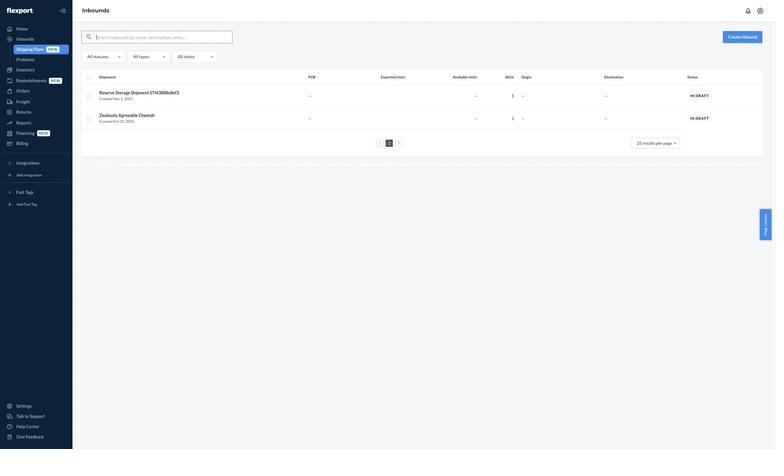 Task type: describe. For each thing, give the bounding box(es) containing it.
all for all statuses
[[87, 54, 92, 59]]

tag
[[31, 202, 37, 207]]

created inside reserve storage shipment sti43808e8ef3 created nov 2, 2023
[[99, 96, 113, 101]]

add integration
[[16, 173, 42, 178]]

integrations button
[[4, 159, 69, 168]]

square image
[[86, 75, 91, 80]]

all statuses
[[87, 54, 109, 59]]

open notifications image
[[745, 7, 752, 14]]

25
[[637, 141, 642, 146]]

in for reserve storage shipment sti43808e8ef3
[[690, 94, 695, 98]]

create inbound
[[728, 34, 757, 40]]

home
[[16, 26, 28, 31]]

states
[[184, 54, 195, 59]]

expected units
[[381, 75, 405, 79]]

in draft for reserve storage shipment sti43808e8ef3
[[690, 94, 709, 98]]

open account menu image
[[757, 7, 764, 14]]

reports
[[16, 121, 31, 126]]

2 vertical spatial 1
[[388, 141, 391, 146]]

1 vertical spatial center
[[26, 425, 39, 430]]

replenishments
[[16, 78, 47, 83]]

all states
[[178, 54, 195, 59]]

plans
[[34, 47, 44, 52]]

draft for zealously agreeable cheetah
[[696, 116, 709, 121]]

po#
[[308, 75, 316, 79]]

shipment
[[131, 90, 149, 95]]

orders
[[16, 88, 30, 94]]

orders link
[[4, 86, 69, 96]]

problems
[[16, 57, 34, 62]]

fast inside add fast tag link
[[24, 202, 31, 207]]

shipments
[[99, 75, 116, 79]]

talk
[[16, 414, 24, 420]]

2023 inside reserve storage shipment sti43808e8ef3 created nov 2, 2023
[[124, 96, 133, 101]]

give
[[16, 435, 25, 440]]

billing link
[[4, 139, 69, 149]]

nov
[[113, 96, 120, 101]]

destination
[[604, 75, 624, 79]]

zealously
[[99, 113, 118, 118]]

add fast tag
[[16, 202, 37, 207]]

home link
[[4, 24, 69, 34]]

to
[[25, 414, 29, 420]]

create
[[728, 34, 741, 40]]

shipping
[[16, 47, 33, 52]]

inbound
[[742, 34, 757, 40]]

inbounds inside "link"
[[16, 37, 34, 42]]

all for all states
[[178, 54, 183, 59]]

fast inside fast tags dropdown button
[[16, 190, 24, 195]]

square image for zealously
[[86, 117, 91, 121]]

Search inbounds by name, destination, msku... text field
[[96, 31, 232, 43]]

in draft for zealously agreeable cheetah
[[690, 116, 709, 121]]

shipping plans
[[16, 47, 44, 52]]

origin
[[521, 75, 532, 79]]

reports link
[[4, 118, 69, 128]]

25 results per page
[[637, 141, 672, 146]]

expected
[[381, 75, 396, 79]]

1 for zealously agreeable cheetah
[[512, 116, 514, 121]]

available units
[[453, 75, 477, 79]]

types
[[139, 54, 149, 59]]

units for available units
[[469, 75, 477, 79]]

settings link
[[4, 402, 69, 412]]

give feedback
[[16, 435, 44, 440]]

support
[[30, 414, 45, 420]]

0 horizontal spatial help
[[16, 425, 25, 430]]

integration
[[24, 173, 42, 178]]

all for all types
[[133, 54, 138, 59]]



Task type: locate. For each thing, give the bounding box(es) containing it.
give feedback button
[[4, 433, 69, 442]]

square image for reserve
[[86, 94, 91, 99]]

page
[[663, 141, 672, 146]]

2 in from the top
[[690, 116, 695, 121]]

1 vertical spatial new
[[51, 79, 60, 83]]

create inbound button
[[723, 31, 763, 43]]

0 vertical spatial fast
[[16, 190, 24, 195]]

draft
[[696, 94, 709, 98], [696, 116, 709, 121]]

add left integration
[[16, 173, 23, 178]]

2 all from the left
[[133, 54, 138, 59]]

1
[[512, 93, 514, 98], [512, 116, 514, 121], [388, 141, 391, 146]]

1 vertical spatial created
[[99, 119, 113, 124]]

2023 inside zealously agreeable cheetah created oct 23, 2023
[[126, 119, 134, 124]]

all
[[87, 54, 92, 59], [133, 54, 138, 59], [178, 54, 183, 59]]

in
[[690, 94, 695, 98], [690, 116, 695, 121]]

fast left tag
[[24, 202, 31, 207]]

all types
[[133, 54, 149, 59]]

feedback
[[26, 435, 44, 440]]

0 vertical spatial add
[[16, 173, 23, 178]]

help center link
[[4, 423, 69, 432]]

add down fast tags
[[16, 202, 23, 207]]

cheetah
[[139, 113, 155, 118]]

help center
[[763, 214, 768, 236], [16, 425, 39, 430]]

0 horizontal spatial help center
[[16, 425, 39, 430]]

square image
[[86, 94, 91, 99], [86, 117, 91, 121]]

0 vertical spatial inbounds link
[[82, 7, 109, 14]]

2 square image from the top
[[86, 117, 91, 121]]

add for add fast tag
[[16, 202, 23, 207]]

1 vertical spatial in draft
[[690, 116, 709, 121]]

25 results per page option
[[637, 141, 672, 146]]

1 in draft from the top
[[690, 94, 709, 98]]

1 horizontal spatial inbounds
[[82, 7, 109, 14]]

flexport logo image
[[7, 8, 34, 14]]

created
[[99, 96, 113, 101], [99, 119, 113, 124]]

1 for reserve storage shipment sti43808e8ef3
[[512, 93, 514, 98]]

1 horizontal spatial inbounds link
[[82, 7, 109, 14]]

—
[[308, 93, 312, 98], [474, 93, 477, 98], [521, 93, 525, 98], [604, 93, 608, 98], [308, 116, 312, 121], [474, 116, 477, 121], [521, 116, 525, 121], [604, 116, 608, 121]]

1 link
[[387, 141, 392, 146]]

1 vertical spatial fast
[[24, 202, 31, 207]]

1 draft from the top
[[696, 94, 709, 98]]

in draft
[[690, 94, 709, 98], [690, 116, 709, 121]]

help inside button
[[763, 227, 768, 236]]

in for zealously agreeable cheetah
[[690, 116, 695, 121]]

1 all from the left
[[87, 54, 92, 59]]

new for financing
[[39, 131, 48, 136]]

0 vertical spatial 2023
[[124, 96, 133, 101]]

1 square image from the top
[[86, 94, 91, 99]]

oct
[[113, 119, 119, 124]]

1 vertical spatial in
[[690, 116, 695, 121]]

0 vertical spatial in draft
[[690, 94, 709, 98]]

1 created from the top
[[99, 96, 113, 101]]

chevron right image
[[398, 141, 400, 145]]

2023 right 2,
[[124, 96, 133, 101]]

agreeable
[[118, 113, 138, 118]]

inbounds
[[82, 7, 109, 14], [16, 37, 34, 42]]

1 add from the top
[[16, 173, 23, 178]]

returns
[[16, 110, 31, 115]]

fast tags
[[16, 190, 33, 195]]

1 units from the left
[[397, 75, 405, 79]]

units
[[397, 75, 405, 79], [469, 75, 477, 79]]

2 created from the top
[[99, 119, 113, 124]]

center
[[763, 214, 768, 226], [26, 425, 39, 430]]

1 vertical spatial help center
[[16, 425, 39, 430]]

0 vertical spatial 1
[[512, 93, 514, 98]]

skus
[[505, 75, 514, 79]]

add
[[16, 173, 23, 178], [16, 202, 23, 207]]

created down reserve
[[99, 96, 113, 101]]

0 vertical spatial in
[[690, 94, 695, 98]]

1 vertical spatial draft
[[696, 116, 709, 121]]

help center inside button
[[763, 214, 768, 236]]

units for expected units
[[397, 75, 405, 79]]

help
[[763, 227, 768, 236], [16, 425, 25, 430]]

2 add from the top
[[16, 202, 23, 207]]

returns link
[[4, 108, 69, 117]]

storage
[[115, 90, 130, 95]]

1 horizontal spatial units
[[469, 75, 477, 79]]

new up orders link
[[51, 79, 60, 83]]

1 horizontal spatial all
[[133, 54, 138, 59]]

add for add integration
[[16, 173, 23, 178]]

problems link
[[13, 55, 69, 65]]

statuses
[[93, 54, 109, 59]]

inventory link
[[4, 65, 69, 75]]

1 horizontal spatial help
[[763, 227, 768, 236]]

0 horizontal spatial center
[[26, 425, 39, 430]]

2023 down agreeable
[[126, 119, 134, 124]]

chevron left image
[[378, 141, 381, 145]]

help center button
[[760, 209, 772, 240]]

square image left zealously
[[86, 117, 91, 121]]

2,
[[121, 96, 124, 101]]

0 vertical spatial draft
[[696, 94, 709, 98]]

inbounds link
[[82, 7, 109, 14], [4, 34, 69, 44]]

add fast tag link
[[4, 200, 69, 210]]

0 vertical spatial center
[[763, 214, 768, 226]]

new right plans
[[48, 47, 58, 52]]

all left states
[[178, 54, 183, 59]]

0 vertical spatial created
[[99, 96, 113, 101]]

all left "statuses"
[[87, 54, 92, 59]]

per
[[656, 141, 662, 146]]

integrations
[[16, 161, 39, 166]]

financing
[[16, 131, 35, 136]]

settings
[[16, 404, 32, 409]]

2 draft from the top
[[696, 116, 709, 121]]

inventory
[[16, 67, 35, 72]]

1 vertical spatial inbounds
[[16, 37, 34, 42]]

1 horizontal spatial help center
[[763, 214, 768, 236]]

1 vertical spatial add
[[16, 202, 23, 207]]

created down zealously
[[99, 119, 113, 124]]

status
[[688, 75, 698, 79]]

0 vertical spatial help center
[[763, 214, 768, 236]]

results
[[643, 141, 655, 146]]

freight
[[16, 99, 30, 105]]

0 horizontal spatial inbounds link
[[4, 34, 69, 44]]

0 vertical spatial help
[[763, 227, 768, 236]]

23,
[[120, 119, 125, 124]]

freight link
[[4, 97, 69, 107]]

new for shipping plans
[[48, 47, 58, 52]]

1 vertical spatial 1
[[512, 116, 514, 121]]

2023
[[124, 96, 133, 101], [126, 119, 134, 124]]

created inside zealously agreeable cheetah created oct 23, 2023
[[99, 119, 113, 124]]

available
[[453, 75, 468, 79]]

1 vertical spatial 2023
[[126, 119, 134, 124]]

1 in from the top
[[690, 94, 695, 98]]

draft for reserve storage shipment sti43808e8ef3
[[696, 94, 709, 98]]

0 vertical spatial square image
[[86, 94, 91, 99]]

tags
[[25, 190, 33, 195]]

units right expected
[[397, 75, 405, 79]]

2 in draft from the top
[[690, 116, 709, 121]]

close navigation image
[[59, 7, 66, 14]]

square image left reserve
[[86, 94, 91, 99]]

fast
[[16, 190, 24, 195], [24, 202, 31, 207]]

reserve storage shipment sti43808e8ef3 created nov 2, 2023
[[99, 90, 179, 101]]

0 vertical spatial inbounds
[[82, 7, 109, 14]]

new for replenishments
[[51, 79, 60, 83]]

2 units from the left
[[469, 75, 477, 79]]

add integration link
[[4, 171, 69, 180]]

fast tags button
[[4, 188, 69, 198]]

billing
[[16, 141, 28, 146]]

zealously agreeable cheetah created oct 23, 2023
[[99, 113, 155, 124]]

new down the reports link
[[39, 131, 48, 136]]

3 all from the left
[[178, 54, 183, 59]]

center inside button
[[763, 214, 768, 226]]

all left "types"
[[133, 54, 138, 59]]

2 horizontal spatial all
[[178, 54, 183, 59]]

fast left tags
[[16, 190, 24, 195]]

0 horizontal spatial inbounds
[[16, 37, 34, 42]]

1 vertical spatial inbounds link
[[4, 34, 69, 44]]

units right available
[[469, 75, 477, 79]]

1 vertical spatial help
[[16, 425, 25, 430]]

0 horizontal spatial all
[[87, 54, 92, 59]]

talk to support
[[16, 414, 45, 420]]

0 vertical spatial new
[[48, 47, 58, 52]]

sti43808e8ef3
[[150, 90, 179, 95]]

1 vertical spatial square image
[[86, 117, 91, 121]]

0 horizontal spatial units
[[397, 75, 405, 79]]

reserve
[[99, 90, 115, 95]]

2 vertical spatial new
[[39, 131, 48, 136]]

talk to support button
[[4, 412, 69, 422]]

1 horizontal spatial center
[[763, 214, 768, 226]]

new
[[48, 47, 58, 52], [51, 79, 60, 83], [39, 131, 48, 136]]



Task type: vqa. For each thing, say whether or not it's contained in the screenshot.
Shipments at left top
yes



